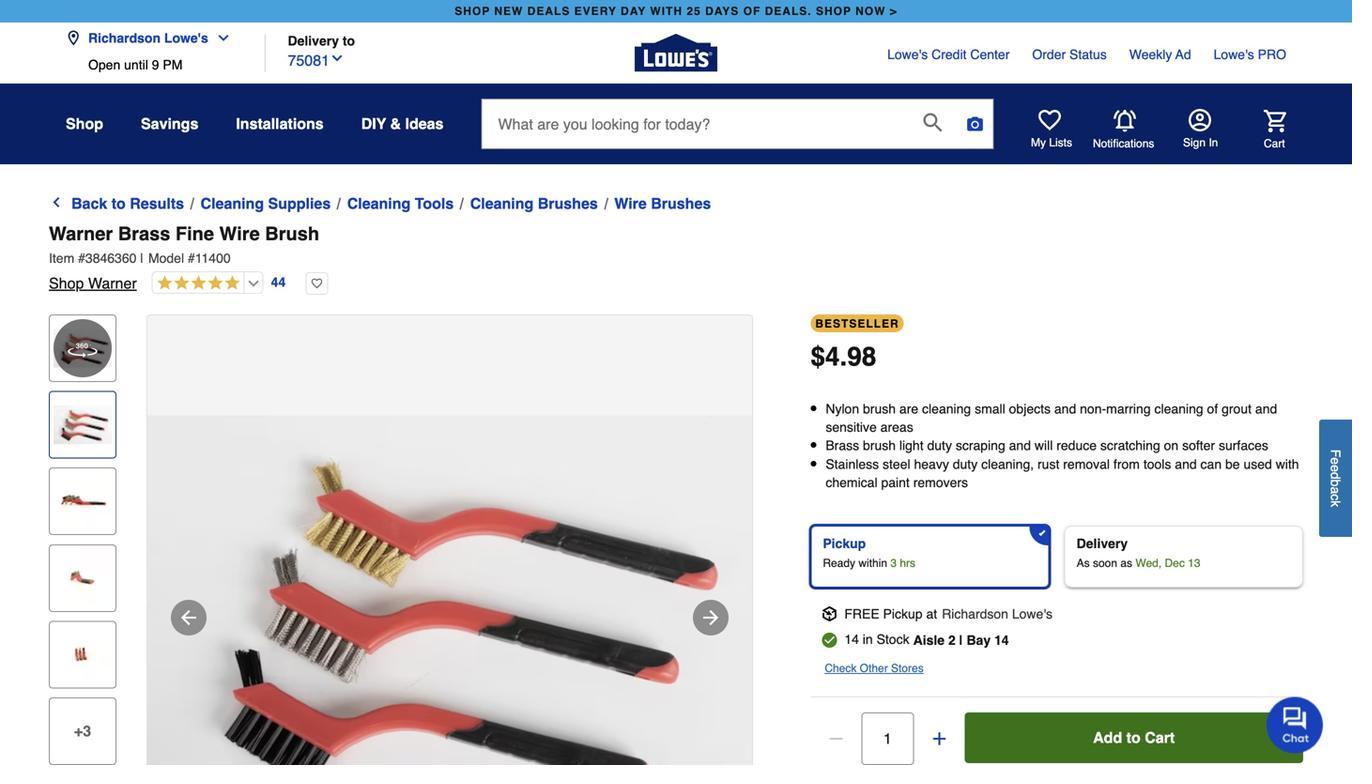 Task type: locate. For each thing, give the bounding box(es) containing it.
camera image
[[966, 115, 985, 133]]

1 horizontal spatial wire
[[615, 195, 647, 212]]

0 vertical spatial richardson
[[88, 31, 161, 46]]

0 horizontal spatial to
[[111, 195, 126, 212]]

# right item
[[78, 251, 85, 266]]

0 vertical spatial to
[[343, 33, 355, 48]]

cart inside button
[[1264, 137, 1286, 150]]

delivery
[[288, 33, 339, 48], [1077, 536, 1128, 551]]

order
[[1033, 47, 1066, 62]]

cleaning up fine
[[201, 195, 264, 212]]

cleaning
[[922, 402, 971, 417], [1155, 402, 1204, 417]]

results
[[130, 195, 184, 212]]

cart button
[[1238, 110, 1287, 151]]

2 vertical spatial to
[[1127, 729, 1141, 747]]

delivery inside delivery as soon as wed, dec 13
[[1077, 536, 1128, 551]]

warner inside the warner brass fine wire brush item # 3846360 | model # 11400
[[49, 223, 113, 245]]

1 horizontal spatial cleaning
[[1155, 402, 1204, 417]]

weekly
[[1130, 47, 1173, 62]]

cleaning inside "link"
[[201, 195, 264, 212]]

1 horizontal spatial cleaning
[[347, 195, 411, 212]]

1 horizontal spatial #
[[188, 251, 195, 266]]

surfaces
[[1219, 438, 1269, 453]]

brass down sensitive
[[826, 438, 860, 453]]

wire
[[615, 195, 647, 212], [219, 223, 260, 245]]

0 horizontal spatial #
[[78, 251, 85, 266]]

warner up item
[[49, 223, 113, 245]]

weekly ad link
[[1130, 45, 1192, 64]]

1 vertical spatial brush
[[863, 438, 896, 453]]

# down fine
[[188, 251, 195, 266]]

+3 button
[[49, 698, 116, 766]]

within
[[859, 557, 888, 570]]

back
[[71, 195, 107, 212]]

arrow left image
[[178, 607, 200, 629]]

brushes for cleaning brushes
[[538, 195, 598, 212]]

0 vertical spatial shop
[[66, 115, 103, 132]]

stores
[[891, 662, 924, 675]]

brass down the results
[[118, 223, 170, 245]]

shop new deals every day with 25 days of deals. shop now >
[[455, 5, 898, 18]]

11400
[[195, 251, 231, 266]]

2 e from the top
[[1329, 465, 1344, 472]]

0 horizontal spatial brushes
[[538, 195, 598, 212]]

wire up item number 3 8 4 6 3 6 0 and model number 1 1 4 0 0 element
[[615, 195, 647, 212]]

brushes for wire brushes
[[651, 195, 711, 212]]

1 cleaning from the left
[[201, 195, 264, 212]]

pm
[[163, 57, 183, 72]]

free pickup at richardson lowe's
[[845, 607, 1053, 622]]

cleaning for cleaning brushes
[[470, 195, 534, 212]]

cleaning left tools
[[347, 195, 411, 212]]

cart
[[1264, 137, 1286, 150], [1145, 729, 1175, 747]]

minus image
[[827, 730, 846, 749]]

scratching
[[1101, 438, 1161, 453]]

delivery up soon
[[1077, 536, 1128, 551]]

stainless
[[826, 457, 879, 472]]

cleaning right are
[[922, 402, 971, 417]]

0 vertical spatial |
[[140, 251, 144, 266]]

0 horizontal spatial brass
[[118, 223, 170, 245]]

0 horizontal spatial cleaning
[[201, 195, 264, 212]]

1 vertical spatial brass
[[826, 438, 860, 453]]

2 # from the left
[[188, 251, 195, 266]]

1 horizontal spatial delivery
[[1077, 536, 1128, 551]]

cleaning tools link
[[347, 193, 454, 215]]

0 vertical spatial chevron down image
[[208, 31, 231, 46]]

credit
[[932, 47, 967, 62]]

14
[[845, 632, 859, 647], [995, 633, 1009, 648]]

at
[[927, 607, 938, 622]]

0 horizontal spatial 14
[[845, 632, 859, 647]]

0 horizontal spatial chevron down image
[[208, 31, 231, 46]]

diy & ideas
[[361, 115, 444, 132]]

item
[[49, 251, 74, 266]]

lowe's inside button
[[164, 31, 208, 46]]

1 brushes from the left
[[538, 195, 598, 212]]

2 brushes from the left
[[651, 195, 711, 212]]

75081 button
[[288, 47, 345, 72]]

chevron down image inside "75081" button
[[330, 51, 345, 66]]

0 vertical spatial delivery
[[288, 33, 339, 48]]

1 horizontal spatial cart
[[1264, 137, 1286, 150]]

option group
[[803, 518, 1311, 596]]

1 horizontal spatial to
[[343, 33, 355, 48]]

14 right bay
[[995, 633, 1009, 648]]

3 cleaning from the left
[[470, 195, 534, 212]]

1 horizontal spatial shop
[[816, 5, 852, 18]]

savings
[[141, 115, 199, 132]]

0 horizontal spatial richardson
[[88, 31, 161, 46]]

2 horizontal spatial to
[[1127, 729, 1141, 747]]

heart outline image
[[306, 272, 328, 295]]

free
[[845, 607, 880, 622]]

my lists link
[[1031, 109, 1073, 150]]

1 vertical spatial pickup
[[883, 607, 923, 622]]

e up b
[[1329, 465, 1344, 472]]

duty down scraping
[[953, 457, 978, 472]]

cart right add
[[1145, 729, 1175, 747]]

1 horizontal spatial 14
[[995, 633, 1009, 648]]

to for add
[[1127, 729, 1141, 747]]

be
[[1226, 457, 1240, 472]]

installations
[[236, 115, 324, 132]]

1 vertical spatial chevron down image
[[330, 51, 345, 66]]

brush
[[863, 402, 896, 417], [863, 438, 896, 453]]

are
[[900, 402, 919, 417]]

3
[[891, 557, 897, 570]]

1 horizontal spatial pickup
[[883, 607, 923, 622]]

shop left now
[[816, 5, 852, 18]]

1 horizontal spatial brass
[[826, 438, 860, 453]]

1 vertical spatial duty
[[953, 457, 978, 472]]

#
[[78, 251, 85, 266], [188, 251, 195, 266]]

| left model
[[140, 251, 144, 266]]

chevron down image
[[208, 31, 231, 46], [330, 51, 345, 66]]

warner
[[49, 223, 113, 245], [88, 275, 137, 292]]

wire up 11400
[[219, 223, 260, 245]]

cleaning brushes
[[470, 195, 598, 212]]

cart down lowe's home improvement cart icon at the right of the page
[[1264, 137, 1286, 150]]

other
[[860, 662, 888, 675]]

and up cleaning,
[[1009, 438, 1031, 453]]

1 vertical spatial shop
[[49, 275, 84, 292]]

brushes
[[538, 195, 598, 212], [651, 195, 711, 212]]

4.7 stars image
[[153, 275, 240, 293]]

lowe's inside 'link'
[[888, 47, 928, 62]]

2 cleaning from the left
[[1155, 402, 1204, 417]]

>
[[890, 5, 898, 18]]

delivery for to
[[288, 33, 339, 48]]

c
[[1329, 494, 1344, 501]]

sensitive
[[826, 420, 877, 435]]

0 horizontal spatial cleaning
[[922, 402, 971, 417]]

k
[[1329, 501, 1344, 507]]

pickup up stock
[[883, 607, 923, 622]]

0 vertical spatial wire
[[615, 195, 647, 212]]

1 horizontal spatial brushes
[[651, 195, 711, 212]]

shop for shop warner
[[49, 275, 84, 292]]

richardson up open until 9 pm
[[88, 31, 161, 46]]

0 horizontal spatial shop
[[455, 5, 490, 18]]

$ 4 . 98
[[811, 342, 877, 372]]

Stepper number input field with increment and decrement buttons number field
[[862, 713, 914, 766]]

richardson up bay
[[942, 607, 1009, 622]]

reduce
[[1057, 438, 1097, 453]]

shop
[[455, 5, 490, 18], [816, 5, 852, 18]]

deals.
[[765, 5, 812, 18]]

0 horizontal spatial delivery
[[288, 33, 339, 48]]

as
[[1121, 557, 1133, 570]]

1 vertical spatial wire
[[219, 223, 260, 245]]

0 horizontal spatial pickup
[[823, 536, 866, 551]]

1 vertical spatial |
[[960, 633, 963, 648]]

check
[[825, 662, 857, 675]]

marring
[[1107, 402, 1151, 417]]

search image
[[924, 113, 943, 132]]

0 vertical spatial duty
[[928, 438, 952, 453]]

diy & ideas button
[[361, 107, 444, 141]]

brush up steel
[[863, 438, 896, 453]]

shop for shop
[[66, 115, 103, 132]]

option group containing pickup
[[803, 518, 1311, 596]]

and right grout
[[1256, 402, 1278, 417]]

shop left new
[[455, 5, 490, 18]]

in
[[863, 632, 873, 647]]

delivery for as
[[1077, 536, 1128, 551]]

until
[[124, 57, 148, 72]]

can
[[1201, 457, 1222, 472]]

back to results
[[71, 195, 184, 212]]

richardson inside button
[[88, 31, 161, 46]]

shop
[[66, 115, 103, 132], [49, 275, 84, 292]]

weekly ad
[[1130, 47, 1192, 62]]

1 horizontal spatial |
[[960, 633, 963, 648]]

| inside the warner brass fine wire brush item # 3846360 | model # 11400
[[140, 251, 144, 266]]

brushes inside cleaning brushes link
[[538, 195, 598, 212]]

1 horizontal spatial chevron down image
[[330, 51, 345, 66]]

warner  #11400 - thumbnail3 image
[[54, 549, 112, 608]]

duty up heavy
[[928, 438, 952, 453]]

2 horizontal spatial cleaning
[[470, 195, 534, 212]]

warner  #11400 - thumbnail2 image
[[54, 473, 112, 531]]

to inside button
[[1127, 729, 1141, 747]]

plus image
[[930, 730, 949, 749]]

14 left in
[[845, 632, 859, 647]]

| right 2
[[960, 633, 963, 648]]

pickup up ready
[[823, 536, 866, 551]]

non-
[[1080, 402, 1107, 417]]

ready
[[823, 557, 856, 570]]

2 cleaning from the left
[[347, 195, 411, 212]]

0 vertical spatial pickup
[[823, 536, 866, 551]]

brushes inside wire brushes link
[[651, 195, 711, 212]]

0 vertical spatial cart
[[1264, 137, 1286, 150]]

cleaning left of
[[1155, 402, 1204, 417]]

shop down item
[[49, 275, 84, 292]]

0 vertical spatial brass
[[118, 223, 170, 245]]

cleaning
[[201, 195, 264, 212], [347, 195, 411, 212], [470, 195, 534, 212]]

soon
[[1093, 557, 1118, 570]]

0 vertical spatial brush
[[863, 402, 896, 417]]

brush up areas
[[863, 402, 896, 417]]

e up d
[[1329, 458, 1344, 465]]

f
[[1329, 449, 1344, 458]]

sign in
[[1184, 136, 1219, 149]]

delivery up 75081
[[288, 33, 339, 48]]

steel
[[883, 457, 911, 472]]

0 horizontal spatial cart
[[1145, 729, 1175, 747]]

cleaning for cleaning supplies
[[201, 195, 264, 212]]

None search field
[[481, 99, 994, 164]]

warner down 3846360 on the top left of page
[[88, 275, 137, 292]]

shop down the open
[[66, 115, 103, 132]]

0 horizontal spatial duty
[[928, 438, 952, 453]]

shop warner
[[49, 275, 137, 292]]

pickup inside pickup ready within 3 hrs
[[823, 536, 866, 551]]

f e e d b a c k
[[1329, 449, 1344, 507]]

small
[[975, 402, 1006, 417]]

cleaning supplies
[[201, 195, 331, 212]]

1 vertical spatial cart
[[1145, 729, 1175, 747]]

0 vertical spatial warner
[[49, 223, 113, 245]]

0 horizontal spatial |
[[140, 251, 144, 266]]

0 horizontal spatial wire
[[219, 223, 260, 245]]

new
[[494, 5, 524, 18]]

1 vertical spatial to
[[111, 195, 126, 212]]

cleaning right tools
[[470, 195, 534, 212]]

my
[[1031, 136, 1046, 149]]

1 vertical spatial delivery
[[1077, 536, 1128, 551]]

with
[[650, 5, 683, 18]]

used
[[1244, 457, 1273, 472]]

75081
[[288, 52, 330, 69]]

1 vertical spatial richardson
[[942, 607, 1009, 622]]



Task type: vqa. For each thing, say whether or not it's contained in the screenshot.
became
no



Task type: describe. For each thing, give the bounding box(es) containing it.
bay
[[967, 633, 991, 648]]

removers
[[914, 475, 968, 490]]

98
[[848, 342, 877, 372]]

removal
[[1064, 457, 1110, 472]]

status
[[1070, 47, 1107, 62]]

b
[[1329, 479, 1344, 487]]

deals
[[528, 5, 570, 18]]

cleaning for cleaning tools
[[347, 195, 411, 212]]

of
[[744, 5, 761, 18]]

in
[[1209, 136, 1219, 149]]

softer
[[1183, 438, 1216, 453]]

hrs
[[900, 557, 916, 570]]

Search Query text field
[[482, 100, 909, 148]]

lowe's home improvement logo image
[[635, 12, 718, 94]]

and down softer
[[1175, 457, 1197, 472]]

lowe's home improvement lists image
[[1039, 109, 1061, 132]]

2 shop from the left
[[816, 5, 852, 18]]

ad
[[1176, 47, 1192, 62]]

1 shop from the left
[[455, 5, 490, 18]]

warner brass fine wire brush item # 3846360 | model # 11400
[[49, 223, 319, 266]]

nylon
[[826, 402, 860, 417]]

2 brush from the top
[[863, 438, 896, 453]]

2
[[949, 633, 956, 648]]

44
[[271, 275, 286, 290]]

lowe's credit center
[[888, 47, 1010, 62]]

tools
[[1144, 457, 1172, 472]]

check other stores
[[825, 662, 924, 675]]

cleaning,
[[982, 457, 1034, 472]]

add
[[1093, 729, 1123, 747]]

scraping
[[956, 438, 1006, 453]]

delivery to
[[288, 33, 355, 48]]

bestseller
[[816, 317, 900, 331]]

model
[[148, 251, 184, 266]]

warner  #11400 - thumbnail4 image
[[54, 626, 112, 684]]

dec
[[1165, 557, 1185, 570]]

aisle
[[914, 633, 945, 648]]

brass inside nylon brush are cleaning small objects and non-marring cleaning of grout and sensitive areas brass brush light duty scraping and will reduce scratching on softer surfaces stainless steel heavy duty cleaning, rust removal from tools and can be used with chemical paint removers
[[826, 438, 860, 453]]

and left non-
[[1055, 402, 1077, 417]]

as
[[1077, 557, 1090, 570]]

pro
[[1258, 47, 1287, 62]]

arrow right image
[[700, 607, 722, 629]]

a
[[1329, 487, 1344, 494]]

every
[[575, 5, 617, 18]]

1 horizontal spatial richardson
[[942, 607, 1009, 622]]

sign in button
[[1184, 109, 1219, 150]]

to for delivery
[[343, 33, 355, 48]]

will
[[1035, 438, 1053, 453]]

with
[[1276, 457, 1300, 472]]

order status
[[1033, 47, 1107, 62]]

cleaning tools
[[347, 195, 454, 212]]

grout
[[1222, 402, 1252, 417]]

1 brush from the top
[[863, 402, 896, 417]]

of
[[1208, 402, 1219, 417]]

pickup image
[[822, 607, 837, 622]]

on
[[1164, 438, 1179, 453]]

wire inside wire brushes link
[[615, 195, 647, 212]]

open
[[88, 57, 120, 72]]

chevron left image
[[49, 195, 64, 210]]

lists
[[1050, 136, 1073, 149]]

days
[[705, 5, 740, 18]]

areas
[[881, 420, 914, 435]]

tools
[[415, 195, 454, 212]]

center
[[971, 47, 1010, 62]]

lowe's home improvement cart image
[[1264, 110, 1287, 132]]

lowe's pro link
[[1214, 45, 1287, 64]]

&
[[390, 115, 401, 132]]

chevron down image inside richardson lowe's button
[[208, 31, 231, 46]]

lowe's home improvement notification center image
[[1114, 110, 1137, 132]]

chemical
[[826, 475, 878, 490]]

lowe's pro
[[1214, 47, 1287, 62]]

1 cleaning from the left
[[922, 402, 971, 417]]

check circle filled image
[[822, 633, 837, 648]]

warner  #11400 image
[[147, 316, 752, 766]]

back to results link
[[49, 193, 184, 215]]

ideas
[[405, 115, 444, 132]]

1 # from the left
[[78, 251, 85, 266]]

cleaning supplies link
[[201, 193, 331, 215]]

| inside 14 in stock aisle 2 | bay 14
[[960, 633, 963, 648]]

installations button
[[236, 107, 324, 141]]

richardson lowe's button
[[66, 19, 238, 57]]

1 e from the top
[[1329, 458, 1344, 465]]

$
[[811, 342, 826, 372]]

lowe's home improvement account image
[[1189, 109, 1212, 132]]

brass inside the warner brass fine wire brush item # 3846360 | model # 11400
[[118, 223, 170, 245]]

now
[[856, 5, 886, 18]]

chat invite button image
[[1267, 697, 1324, 754]]

4
[[826, 342, 840, 372]]

9
[[152, 57, 159, 72]]

open until 9 pm
[[88, 57, 183, 72]]

heavy
[[914, 457, 950, 472]]

to for back
[[111, 195, 126, 212]]

wed,
[[1136, 557, 1162, 570]]

1 vertical spatial warner
[[88, 275, 137, 292]]

wire brushes
[[615, 195, 711, 212]]

wire inside the warner brass fine wire brush item # 3846360 | model # 11400
[[219, 223, 260, 245]]

d
[[1329, 472, 1344, 479]]

brush
[[265, 223, 319, 245]]

1 horizontal spatial duty
[[953, 457, 978, 472]]

delivery as soon as wed, dec 13
[[1077, 536, 1201, 570]]

my lists
[[1031, 136, 1073, 149]]

location image
[[66, 31, 81, 46]]

cart inside button
[[1145, 729, 1175, 747]]

nylon brush are cleaning small objects and non-marring cleaning of grout and sensitive areas brass brush light duty scraping and will reduce scratching on softer surfaces stainless steel heavy duty cleaning, rust removal from tools and can be used with chemical paint removers
[[826, 402, 1300, 490]]

richardson lowe's
[[88, 31, 208, 46]]

warner  #11400 - thumbnail image
[[54, 396, 112, 454]]

stock
[[877, 632, 910, 647]]

rust
[[1038, 457, 1060, 472]]

item number 3 8 4 6 3 6 0 and model number 1 1 4 0 0 element
[[49, 249, 1304, 268]]



